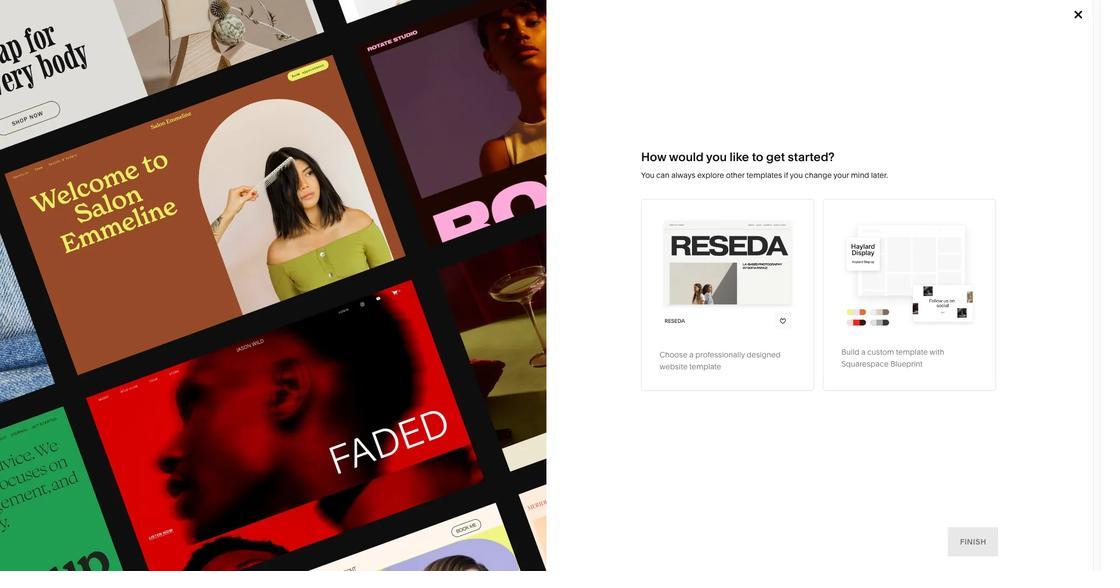 Task type: locate. For each thing, give the bounding box(es) containing it.
popular for popular designs (28)
[[154, 308, 183, 318]]

cv
[[233, 232, 243, 241]]

community & non-profits
[[307, 199, 398, 209]]

a inside choose a professionally designed website template
[[690, 350, 694, 360]]

online
[[87, 150, 111, 160]]

real estate & properties link
[[422, 232, 517, 241]]

health & beauty link
[[193, 215, 260, 225]]

1 horizontal spatial a
[[862, 348, 866, 357]]

0 horizontal spatial popular
[[71, 344, 115, 359]]

animals
[[568, 167, 597, 176]]

nature
[[536, 167, 560, 176]]

& for design
[[205, 183, 210, 193]]

2 horizontal spatial designs
[[233, 150, 263, 160]]

0 horizontal spatial template
[[201, 58, 318, 92]]

popular designs (28)
[[154, 308, 232, 318]]

all templates
[[193, 167, 241, 176]]

& left non-
[[351, 199, 356, 209]]

designs for popular designs (28)
[[185, 308, 216, 318]]

& right nature
[[562, 167, 567, 176]]

1 vertical spatial templates
[[204, 167, 241, 176]]

if
[[785, 170, 789, 180]]

weddings link
[[422, 215, 469, 225]]

designs for popular designs
[[233, 150, 263, 160]]

how
[[642, 150, 667, 164]]

templates
[[747, 170, 783, 180]]

& for animals
[[562, 167, 567, 176]]

to
[[753, 150, 764, 164]]

& right the estate at left
[[463, 232, 468, 241]]

always
[[672, 170, 696, 180]]

a inside build a custom template with squarespace blueprint
[[862, 348, 866, 357]]

1 horizontal spatial popular
[[154, 308, 183, 318]]

products
[[451, 17, 495, 27]]

can
[[657, 170, 670, 180]]

squarespace blueprint entry card image
[[842, 217, 979, 329]]

1 vertical spatial template
[[897, 348, 929, 357]]

1 vertical spatial you
[[790, 170, 804, 180]]

template
[[201, 58, 318, 92], [897, 348, 929, 357], [690, 362, 722, 372]]

designs
[[233, 150, 263, 160], [185, 308, 216, 318], [118, 344, 164, 359]]

media & podcasts link
[[422, 183, 496, 193]]

1 vertical spatial popular
[[154, 308, 183, 318]]

with for yours
[[149, 86, 204, 119]]

finish
[[961, 537, 987, 547]]

1 horizontal spatial you
[[790, 170, 804, 180]]

degraw element
[[72, 370, 364, 572]]

personal & cv link
[[193, 232, 254, 241]]

you
[[707, 150, 727, 164], [790, 170, 804, 180]]

fashion link
[[307, 150, 346, 160]]

& right media
[[446, 183, 451, 193]]

popular for popular designs
[[204, 150, 232, 160]]

design
[[212, 183, 237, 193]]

2 horizontal spatial popular
[[204, 150, 232, 160]]

decor
[[566, 150, 588, 160]]

0 vertical spatial popular
[[204, 150, 232, 160]]

& right home on the top
[[559, 150, 564, 160]]

2 horizontal spatial template
[[897, 348, 929, 357]]

travel link
[[422, 150, 453, 160]]

yours
[[71, 86, 143, 119]]

services
[[353, 167, 383, 176]]

0 horizontal spatial you
[[707, 150, 727, 164]]

0 vertical spatial designs
[[233, 150, 263, 160]]

custom
[[868, 348, 895, 357]]

photography
[[193, 199, 239, 209]]

2 vertical spatial designs
[[118, 344, 164, 359]]

templates
[[525, 17, 572, 27], [204, 167, 241, 176], [166, 344, 225, 359]]

one page
[[87, 231, 123, 241]]

& left cv
[[226, 232, 231, 241]]

courses
[[87, 247, 117, 257]]

& for non-
[[351, 199, 356, 209]]

squarespace logo link
[[22, 13, 233, 30]]

professionally
[[696, 350, 745, 360]]

estate
[[439, 232, 461, 241]]

0 vertical spatial template
[[201, 58, 318, 92]]

business
[[328, 183, 360, 193]]

with inside build a custom template with squarespace blueprint
[[930, 348, 945, 357]]

one
[[87, 231, 103, 241]]

0 horizontal spatial a
[[690, 350, 694, 360]]

build a custom template with squarespace blueprint
[[842, 348, 945, 369]]

& right art
[[205, 183, 210, 193]]

0 vertical spatial with
[[149, 86, 204, 119]]

community
[[307, 199, 349, 209]]

popular
[[204, 150, 232, 160], [154, 308, 183, 318], [71, 344, 115, 359]]

1 vertical spatial with
[[930, 348, 945, 357]]

personal & cv
[[193, 232, 243, 241]]

a up squarespace
[[862, 348, 866, 357]]

home & decor link
[[536, 150, 599, 160]]

events link
[[422, 199, 456, 209]]

you right if
[[790, 170, 804, 180]]

home & decor
[[536, 150, 588, 160]]

local
[[307, 183, 326, 193]]

a right choose
[[690, 350, 694, 360]]

with for template
[[930, 348, 945, 357]]

designed
[[747, 350, 781, 360]]

a
[[862, 348, 866, 357], [690, 350, 694, 360]]

pazari element
[[730, 370, 1022, 572]]

build a custom template with squarespace blueprint button
[[824, 199, 997, 391]]

food
[[307, 215, 326, 225]]

1 vertical spatial designs
[[185, 308, 216, 318]]

entertainment
[[307, 232, 357, 241]]

&
[[559, 150, 564, 160], [562, 167, 567, 176], [205, 183, 210, 193], [446, 183, 451, 193], [351, 199, 356, 209], [218, 215, 223, 225], [226, 232, 231, 241], [463, 232, 468, 241]]

squarespace logo image
[[22, 13, 142, 30]]

you can always explore other templates if you change your mind later.
[[642, 170, 889, 180]]

store
[[113, 150, 132, 160]]

with inside the make any template yours with ease.
[[149, 86, 204, 119]]

choose
[[660, 350, 688, 360]]

2 vertical spatial popular
[[71, 344, 115, 359]]

mind
[[852, 170, 870, 180]]

& right health
[[218, 215, 223, 225]]

you up explore
[[707, 150, 727, 164]]

make any template yours with ease.
[[71, 58, 324, 119]]

page
[[104, 231, 123, 241]]

would
[[670, 150, 704, 164]]

0 horizontal spatial with
[[149, 86, 204, 119]]

1 horizontal spatial template
[[690, 362, 722, 372]]

1 horizontal spatial designs
[[185, 308, 216, 318]]

media
[[422, 183, 444, 193]]

build
[[842, 348, 860, 357]]

0 horizontal spatial designs
[[118, 344, 164, 359]]

you
[[642, 170, 655, 180]]

)
[[245, 344, 249, 359]]

1 horizontal spatial with
[[930, 348, 945, 357]]

media & podcasts
[[422, 183, 485, 193]]

2 vertical spatial template
[[690, 362, 722, 372]]

popular designs templates ( 28 )
[[71, 344, 249, 359]]

art & design link
[[193, 183, 248, 193]]



Task type: vqa. For each thing, say whether or not it's contained in the screenshot.
The Demo
no



Task type: describe. For each thing, give the bounding box(es) containing it.
food link
[[307, 215, 337, 225]]

template inside the make any template yours with ease.
[[201, 58, 318, 92]]

properties
[[470, 232, 506, 241]]

any
[[149, 58, 195, 92]]

real estate & properties
[[422, 232, 506, 241]]

template store entry card image
[[660, 217, 797, 331]]

local business
[[307, 183, 360, 193]]

entertainment link
[[307, 232, 368, 241]]

nature & animals
[[536, 167, 597, 176]]

lusaka image
[[401, 370, 693, 572]]

(28)
[[218, 308, 232, 318]]

28
[[231, 344, 245, 359]]

nature & animals link
[[536, 167, 608, 176]]

type
[[71, 132, 87, 140]]

started?
[[788, 150, 835, 164]]

like
[[730, 150, 750, 164]]

choose a professionally designed website template
[[660, 350, 781, 372]]

all templates link
[[193, 167, 252, 176]]

explore
[[698, 170, 725, 180]]

fitness
[[536, 183, 561, 193]]

art
[[193, 183, 203, 193]]

popular designs (28) link
[[154, 308, 232, 318]]

get
[[767, 150, 786, 164]]

2 vertical spatial templates
[[166, 344, 225, 359]]

templates promo image image
[[0, 0, 547, 572]]

a for professionally
[[690, 350, 694, 360]]

community & non-profits link
[[307, 199, 408, 209]]

make
[[71, 58, 143, 92]]

all
[[193, 167, 202, 176]]

pazari image
[[730, 370, 1022, 572]]

art & design
[[193, 183, 237, 193]]

other
[[727, 170, 745, 180]]

beauty
[[225, 215, 249, 225]]

& for decor
[[559, 150, 564, 160]]

online store
[[87, 150, 132, 160]]

professional
[[307, 167, 351, 176]]

change
[[805, 170, 832, 180]]

blueprint
[[891, 359, 923, 369]]

home
[[536, 150, 558, 160]]

professional services link
[[307, 167, 394, 176]]

profits
[[375, 199, 398, 209]]

fashion
[[307, 150, 335, 160]]

& for beauty
[[218, 215, 223, 225]]

template inside build a custom template with squarespace blueprint
[[897, 348, 929, 357]]

events
[[422, 199, 445, 209]]

how would you like to get started?
[[642, 150, 835, 164]]

restaurants link
[[422, 167, 474, 176]]

local business link
[[307, 183, 371, 193]]

lusaka element
[[401, 370, 693, 572]]

0 vertical spatial templates
[[525, 17, 572, 27]]

(
[[228, 344, 231, 359]]

fitness link
[[536, 183, 572, 193]]

choose a professionally designed website template button
[[642, 199, 815, 391]]

weddings
[[422, 215, 458, 225]]

template inside choose a professionally designed website template
[[690, 362, 722, 372]]

photography link
[[193, 199, 250, 209]]

travel
[[422, 150, 442, 160]]

scheduling
[[87, 215, 128, 225]]

& for cv
[[226, 232, 231, 241]]

0 vertical spatial you
[[707, 150, 727, 164]]

products button
[[451, 0, 504, 43]]

blog
[[87, 199, 104, 208]]

popular designs link
[[193, 150, 263, 160]]

designs for popular designs templates ( 28 )
[[118, 344, 164, 359]]

a for custom
[[862, 348, 866, 357]]

degraw image
[[72, 370, 364, 572]]

portfolio
[[87, 166, 117, 176]]

health & beauty
[[193, 215, 249, 225]]

popular designs
[[204, 150, 263, 160]]

finish button
[[949, 528, 999, 557]]

ease.
[[210, 86, 279, 119]]

non-
[[357, 199, 375, 209]]

& for podcasts
[[446, 183, 451, 193]]

squarespace
[[842, 359, 889, 369]]

later.
[[872, 170, 889, 180]]

real
[[422, 232, 437, 241]]

popular for popular designs templates ( 28 )
[[71, 344, 115, 359]]

podcasts
[[452, 183, 485, 193]]

templates link
[[525, 0, 572, 43]]

restaurants
[[422, 167, 464, 176]]

topic
[[193, 132, 213, 140]]



